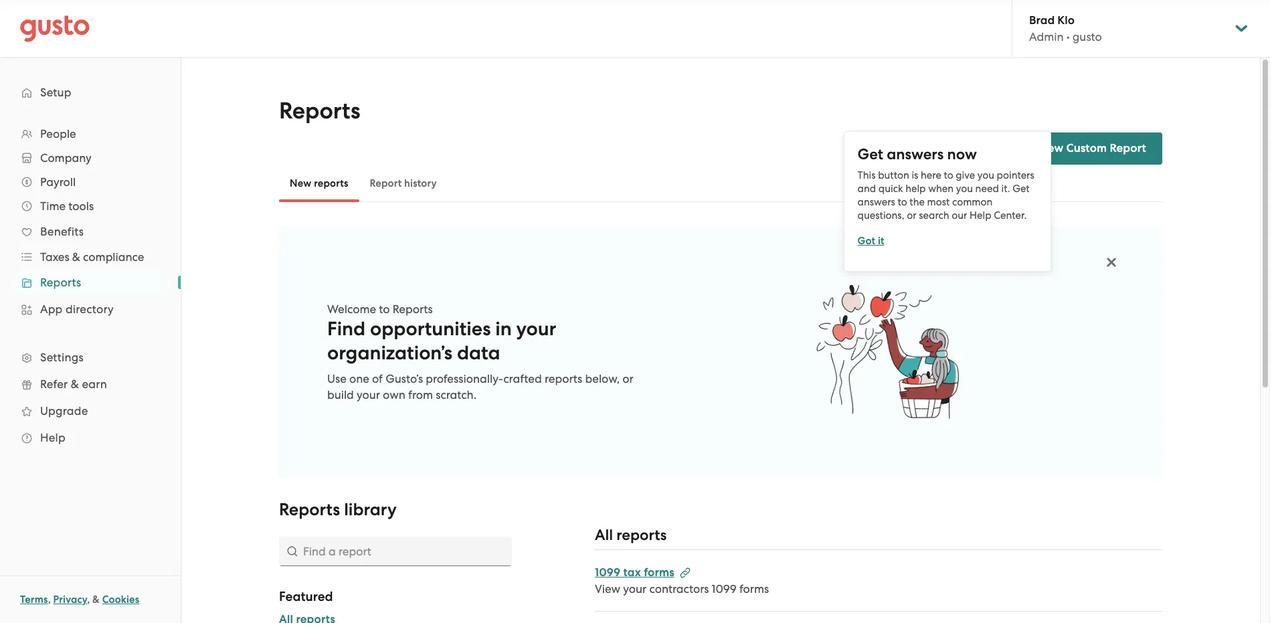 Task type: describe. For each thing, give the bounding box(es) containing it.
tax
[[624, 566, 641, 580]]

1099 tax forms link
[[595, 566, 691, 580]]

& for compliance
[[72, 250, 80, 264]]

report inside button
[[370, 177, 402, 189]]

setup
[[40, 86, 71, 99]]

benefits link
[[13, 220, 167, 244]]

company button
[[13, 146, 167, 170]]

your inside welcome to reports find opportunities in your organization's data
[[516, 317, 557, 341]]

time tools button
[[13, 194, 167, 218]]

data
[[457, 341, 500, 365]]

compliance
[[83, 250, 144, 264]]

privacy
[[53, 594, 87, 606]]

Report Search bar field
[[279, 537, 512, 566]]

use one of gusto's professionally-crafted reports below, or build your own from scratch.
[[327, 372, 634, 402]]

reports inside gusto navigation element
[[40, 276, 81, 289]]

common
[[953, 196, 993, 208]]

professionally-
[[426, 372, 504, 386]]

app directory link
[[13, 297, 167, 321]]

give
[[956, 169, 975, 181]]

settings
[[40, 351, 84, 364]]

1 vertical spatial get
[[1013, 182, 1030, 194]]

list containing people
[[0, 122, 181, 451]]

got it button
[[858, 233, 885, 249]]

1 horizontal spatial to
[[898, 196, 908, 208]]

new custom report link
[[1007, 133, 1163, 165]]

or inside the get answers now this button is here to give you pointers and quick help when you need it. get answers to the most common questions, or search our help center.
[[907, 209, 917, 221]]

report history button
[[359, 167, 448, 199]]

app directory
[[40, 303, 114, 316]]

gusto's
[[386, 372, 423, 386]]

custom
[[1067, 141, 1107, 155]]

this
[[858, 169, 876, 181]]

time tools
[[40, 199, 94, 213]]

need
[[976, 182, 999, 194]]

most
[[928, 196, 950, 208]]

is
[[912, 169, 919, 181]]

to inside welcome to reports find opportunities in your organization's data
[[379, 303, 390, 316]]

history
[[404, 177, 437, 189]]

and
[[858, 182, 876, 194]]

settings link
[[13, 345, 167, 370]]

people button
[[13, 122, 167, 146]]

benefits
[[40, 225, 84, 238]]

0 horizontal spatial forms
[[644, 566, 675, 580]]

scratch.
[[436, 388, 477, 402]]

or inside use one of gusto's professionally-crafted reports below, or build your own from scratch.
[[623, 372, 634, 386]]

new for new custom report
[[1039, 141, 1064, 155]]

terms link
[[20, 594, 48, 606]]

gusto navigation element
[[0, 58, 181, 473]]

brad
[[1030, 13, 1055, 27]]

it
[[878, 235, 885, 247]]

new reports
[[290, 177, 348, 189]]

it.
[[1002, 182, 1011, 194]]

reports for new reports
[[314, 177, 348, 189]]

contractors
[[650, 582, 709, 596]]

questions,
[[858, 209, 905, 221]]

now
[[948, 145, 977, 163]]

directory
[[66, 303, 114, 316]]

upgrade link
[[13, 399, 167, 423]]

payroll
[[40, 175, 76, 189]]

tools
[[68, 199, 94, 213]]

admin
[[1030, 30, 1064, 44]]

privacy link
[[53, 594, 87, 606]]

payroll button
[[13, 170, 167, 194]]

new custom report
[[1039, 141, 1147, 155]]

0 vertical spatial 1099
[[595, 566, 621, 580]]

center.
[[994, 209, 1027, 221]]

below,
[[585, 372, 620, 386]]

company
[[40, 151, 92, 165]]

setup link
[[13, 80, 167, 104]]

reports library
[[279, 499, 397, 520]]

from
[[408, 388, 433, 402]]

our
[[952, 209, 968, 221]]

0 vertical spatial answers
[[887, 145, 944, 163]]

brad klo admin • gusto
[[1030, 13, 1102, 44]]

faqs button
[[948, 141, 991, 157]]

home image
[[20, 15, 90, 42]]

help
[[906, 182, 926, 194]]

0 vertical spatial report
[[1110, 141, 1147, 155]]

0 horizontal spatial you
[[957, 182, 973, 194]]

1 , from the left
[[48, 594, 51, 606]]

earn
[[82, 378, 107, 391]]

refer & earn
[[40, 378, 107, 391]]

app
[[40, 303, 63, 316]]

time
[[40, 199, 66, 213]]

reports link
[[13, 270, 167, 295]]

reports inside welcome to reports find opportunities in your organization's data
[[393, 303, 433, 316]]

terms , privacy , & cookies
[[20, 594, 139, 606]]

taxes & compliance
[[40, 250, 144, 264]]

1099 tax forms
[[595, 566, 675, 580]]

find
[[327, 317, 366, 341]]

cookies
[[102, 594, 139, 606]]



Task type: vqa. For each thing, say whether or not it's contained in the screenshot.
The Be
no



Task type: locate. For each thing, give the bounding box(es) containing it.
faqs
[[964, 142, 991, 156]]

2 vertical spatial &
[[92, 594, 100, 606]]

your right in
[[516, 317, 557, 341]]

0 horizontal spatial reports
[[314, 177, 348, 189]]

& right taxes
[[72, 250, 80, 264]]

0 vertical spatial forms
[[644, 566, 675, 580]]

you up need
[[978, 169, 995, 181]]

new inside button
[[290, 177, 312, 189]]

,
[[48, 594, 51, 606], [87, 594, 90, 606]]

your inside use one of gusto's professionally-crafted reports below, or build your own from scratch.
[[357, 388, 380, 402]]

1 horizontal spatial ,
[[87, 594, 90, 606]]

0 horizontal spatial new
[[290, 177, 312, 189]]

klo
[[1058, 13, 1075, 27]]

1 horizontal spatial get
[[1013, 182, 1030, 194]]

report
[[1110, 141, 1147, 155], [370, 177, 402, 189]]

to up when
[[944, 169, 954, 181]]

new for new reports
[[290, 177, 312, 189]]

or right below,
[[623, 372, 634, 386]]

your down one
[[357, 388, 380, 402]]

to left the on the top right of the page
[[898, 196, 908, 208]]

to
[[944, 169, 954, 181], [898, 196, 908, 208], [379, 303, 390, 316]]

reports
[[314, 177, 348, 189], [545, 372, 583, 386], [617, 526, 667, 544]]

taxes
[[40, 250, 69, 264]]

•
[[1067, 30, 1070, 44]]

1099 up view
[[595, 566, 621, 580]]

you
[[978, 169, 995, 181], [957, 182, 973, 194]]

report right the custom on the top of the page
[[1110, 141, 1147, 155]]

reports for all reports
[[617, 526, 667, 544]]

new reports button
[[279, 167, 359, 199]]

gusto
[[1073, 30, 1102, 44]]

1 vertical spatial your
[[357, 388, 380, 402]]

reports tab list
[[279, 165, 1163, 202]]

2 vertical spatial your
[[623, 582, 647, 596]]

terms
[[20, 594, 48, 606]]

, left cookies button
[[87, 594, 90, 606]]

help down upgrade at bottom
[[40, 431, 66, 445]]

taxes & compliance button
[[13, 245, 167, 269]]

1 horizontal spatial forms
[[740, 582, 769, 596]]

or
[[907, 209, 917, 221], [623, 372, 634, 386]]

search
[[919, 209, 950, 221]]

1 horizontal spatial reports
[[545, 372, 583, 386]]

help link
[[13, 426, 167, 450]]

& inside dropdown button
[[72, 250, 80, 264]]

list
[[0, 122, 181, 451]]

0 vertical spatial help
[[970, 209, 992, 221]]

& for earn
[[71, 378, 79, 391]]

1 vertical spatial report
[[370, 177, 402, 189]]

1 vertical spatial or
[[623, 372, 634, 386]]

& left cookies button
[[92, 594, 100, 606]]

when
[[929, 182, 954, 194]]

1 vertical spatial to
[[898, 196, 908, 208]]

here
[[921, 169, 942, 181]]

all reports
[[595, 526, 667, 544]]

cookies button
[[102, 592, 139, 608]]

0 vertical spatial reports
[[314, 177, 348, 189]]

your down "1099 tax forms"
[[623, 582, 647, 596]]

1 horizontal spatial 1099
[[712, 582, 737, 596]]

crafted
[[504, 372, 542, 386]]

welcome
[[327, 303, 376, 316]]

1 horizontal spatial your
[[516, 317, 557, 341]]

1099
[[595, 566, 621, 580], [712, 582, 737, 596]]

0 vertical spatial get
[[858, 145, 884, 163]]

0 vertical spatial your
[[516, 317, 557, 341]]

view
[[595, 582, 621, 596]]

of
[[372, 372, 383, 386]]

forms
[[644, 566, 675, 580], [740, 582, 769, 596]]

1 vertical spatial help
[[40, 431, 66, 445]]

2 , from the left
[[87, 594, 90, 606]]

pointers
[[997, 169, 1035, 181]]

1 horizontal spatial you
[[978, 169, 995, 181]]

help
[[970, 209, 992, 221], [40, 431, 66, 445]]

help inside the get answers now this button is here to give you pointers and quick help when you need it. get answers to the most common questions, or search our help center.
[[970, 209, 992, 221]]

get answers now this button is here to give you pointers and quick help when you need it. get answers to the most common questions, or search our help center.
[[858, 145, 1035, 221]]

2 vertical spatial reports
[[617, 526, 667, 544]]

all
[[595, 526, 613, 544]]

1 horizontal spatial report
[[1110, 141, 1147, 155]]

0 horizontal spatial your
[[357, 388, 380, 402]]

1 vertical spatial answers
[[858, 196, 896, 208]]

featured
[[279, 589, 333, 605]]

0 horizontal spatial get
[[858, 145, 884, 163]]

people
[[40, 127, 76, 141]]

0 horizontal spatial 1099
[[595, 566, 621, 580]]

1 vertical spatial you
[[957, 182, 973, 194]]

or down the on the top right of the page
[[907, 209, 917, 221]]

get up this
[[858, 145, 884, 163]]

, left privacy
[[48, 594, 51, 606]]

2 horizontal spatial your
[[623, 582, 647, 596]]

the
[[910, 196, 925, 208]]

own
[[383, 388, 406, 402]]

1 vertical spatial new
[[290, 177, 312, 189]]

one
[[349, 372, 369, 386]]

build
[[327, 388, 354, 402]]

0 vertical spatial new
[[1039, 141, 1064, 155]]

new
[[1039, 141, 1064, 155], [290, 177, 312, 189]]

0 horizontal spatial help
[[40, 431, 66, 445]]

0 vertical spatial &
[[72, 250, 80, 264]]

reports inside button
[[314, 177, 348, 189]]

you down give at the top right of page
[[957, 182, 973, 194]]

get
[[858, 145, 884, 163], [1013, 182, 1030, 194]]

1099 right contractors
[[712, 582, 737, 596]]

library
[[344, 499, 397, 520]]

report history
[[370, 177, 437, 189]]

&
[[72, 250, 80, 264], [71, 378, 79, 391], [92, 594, 100, 606]]

quick
[[879, 182, 903, 194]]

your
[[516, 317, 557, 341], [357, 388, 380, 402], [623, 582, 647, 596]]

1 horizontal spatial help
[[970, 209, 992, 221]]

organization's
[[327, 341, 453, 365]]

2 horizontal spatial reports
[[617, 526, 667, 544]]

answers
[[887, 145, 944, 163], [858, 196, 896, 208]]

0 horizontal spatial ,
[[48, 594, 51, 606]]

& left earn
[[71, 378, 79, 391]]

welcome to reports find opportunities in your organization's data
[[327, 303, 557, 365]]

0 vertical spatial you
[[978, 169, 995, 181]]

0 horizontal spatial to
[[379, 303, 390, 316]]

answers up is
[[887, 145, 944, 163]]

in
[[496, 317, 512, 341]]

2 vertical spatial to
[[379, 303, 390, 316]]

2 horizontal spatial to
[[944, 169, 954, 181]]

get down the pointers
[[1013, 182, 1030, 194]]

1 vertical spatial &
[[71, 378, 79, 391]]

0 vertical spatial or
[[907, 209, 917, 221]]

0 horizontal spatial or
[[623, 372, 634, 386]]

help down common
[[970, 209, 992, 221]]

got
[[858, 235, 876, 247]]

1 vertical spatial 1099
[[712, 582, 737, 596]]

0 vertical spatial to
[[944, 169, 954, 181]]

report left history
[[370, 177, 402, 189]]

0 horizontal spatial report
[[370, 177, 402, 189]]

to right welcome
[[379, 303, 390, 316]]

refer
[[40, 378, 68, 391]]

button
[[878, 169, 910, 181]]

opportunities
[[370, 317, 491, 341]]

1 horizontal spatial or
[[907, 209, 917, 221]]

help inside "link"
[[40, 431, 66, 445]]

got it
[[858, 235, 885, 247]]

upgrade
[[40, 404, 88, 418]]

answers up questions, at the top right of the page
[[858, 196, 896, 208]]

1 vertical spatial forms
[[740, 582, 769, 596]]

1 horizontal spatial new
[[1039, 141, 1064, 155]]

1 vertical spatial reports
[[545, 372, 583, 386]]

reports inside use one of gusto's professionally-crafted reports below, or build your own from scratch.
[[545, 372, 583, 386]]

refer & earn link
[[13, 372, 167, 396]]



